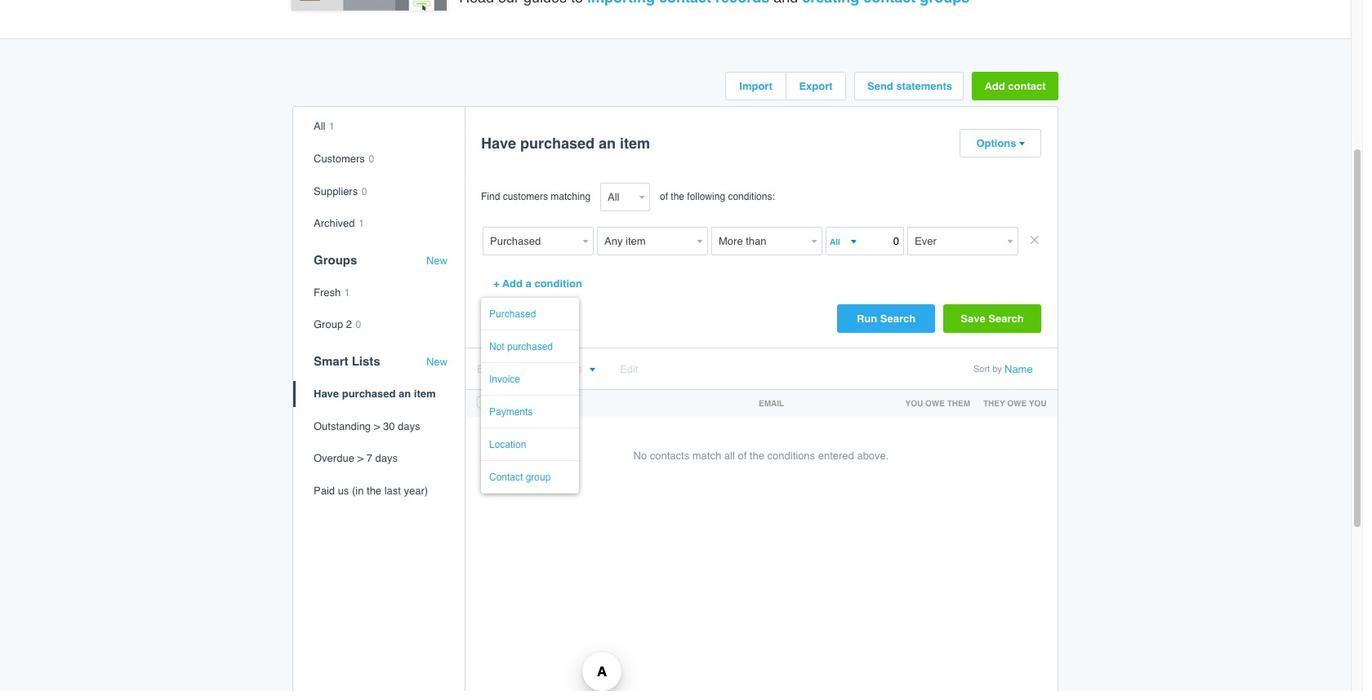 Task type: vqa. For each thing, say whether or not it's contained in the screenshot.
Learn
no



Task type: locate. For each thing, give the bounding box(es) containing it.
0 vertical spatial of
[[660, 191, 668, 203]]

email
[[759, 399, 784, 409]]

1 vertical spatial of
[[738, 450, 747, 463]]

1 new link from the top
[[426, 255, 448, 267]]

search for save search
[[989, 313, 1024, 325]]

1 horizontal spatial options button
[[961, 130, 1041, 157]]

0 horizontal spatial an
[[399, 388, 411, 400]]

1 vertical spatial export
[[477, 364, 508, 376]]

1 vertical spatial export button
[[477, 364, 521, 376]]

0 horizontal spatial you
[[906, 399, 923, 409]]

1 for all
[[329, 121, 335, 133]]

you down 'name'
[[1029, 399, 1047, 409]]

item up all text box
[[620, 135, 650, 152]]

1 horizontal spatial 1
[[345, 287, 350, 299]]

1 vertical spatial add
[[502, 278, 523, 290]]

> left 7
[[357, 453, 364, 465]]

1
[[329, 121, 335, 133], [359, 218, 364, 230], [345, 287, 350, 299]]

have
[[481, 135, 516, 152], [314, 388, 339, 400]]

0 vertical spatial days
[[398, 420, 420, 433]]

0 vertical spatial options button
[[961, 130, 1041, 157]]

0 vertical spatial new link
[[426, 255, 448, 267]]

1 vertical spatial new
[[426, 356, 448, 368]]

of
[[660, 191, 668, 203], [738, 450, 747, 463]]

the right (in
[[367, 485, 382, 497]]

have purchased an item
[[481, 135, 650, 152], [314, 388, 436, 400]]

suppliers 0
[[314, 185, 367, 197]]

2
[[346, 319, 352, 331]]

1 horizontal spatial owe
[[1008, 399, 1027, 409]]

+ add a condition button
[[481, 270, 595, 299]]

search right the run
[[880, 313, 916, 325]]

2 horizontal spatial the
[[750, 450, 765, 463]]

None text field
[[483, 227, 579, 256], [597, 227, 694, 256], [828, 233, 849, 250], [483, 227, 579, 256], [597, 227, 694, 256], [828, 233, 849, 250]]

item up outstanding > 30 days
[[414, 388, 436, 400]]

an
[[599, 135, 616, 152], [399, 388, 411, 400]]

new
[[426, 255, 448, 267], [426, 356, 448, 368]]

0 vertical spatial 1
[[329, 121, 335, 133]]

1 inside the all 1
[[329, 121, 335, 133]]

they owe you
[[984, 399, 1047, 409]]

0 horizontal spatial search
[[880, 313, 916, 325]]

1 vertical spatial purchased
[[507, 341, 553, 353]]

1 owe from the left
[[926, 399, 945, 409]]

purchased right not
[[507, 341, 553, 353]]

add contact button
[[972, 72, 1059, 101]]

1 horizontal spatial an
[[599, 135, 616, 152]]

1 horizontal spatial the
[[671, 191, 685, 203]]

1 new from the top
[[426, 255, 448, 267]]

location
[[489, 440, 526, 451]]

above.
[[857, 450, 889, 463]]

1 horizontal spatial item
[[620, 135, 650, 152]]

export button
[[787, 73, 846, 100], [477, 364, 521, 376]]

None text field
[[712, 227, 808, 256], [826, 227, 904, 256], [908, 227, 1004, 256], [712, 227, 808, 256], [826, 227, 904, 256], [908, 227, 1004, 256]]

1 vertical spatial options button
[[546, 364, 595, 376]]

overdue > 7 days
[[314, 453, 398, 465]]

>
[[374, 420, 380, 433], [357, 453, 364, 465]]

options button down the add contact
[[961, 130, 1041, 157]]

1 right archived
[[359, 218, 364, 230]]

save search
[[961, 313, 1024, 325]]

days right the 30
[[398, 420, 420, 433]]

0 vertical spatial item
[[620, 135, 650, 152]]

have down smart
[[314, 388, 339, 400]]

owe left them
[[926, 399, 945, 409]]

0 vertical spatial export
[[799, 80, 833, 93]]

0 right customers
[[369, 154, 374, 165]]

suppliers
[[314, 185, 358, 197]]

no contacts match all of the conditions entered above.
[[634, 450, 889, 463]]

1 horizontal spatial you
[[1029, 399, 1047, 409]]

0 horizontal spatial export
[[477, 364, 508, 376]]

options button
[[961, 130, 1041, 157], [546, 364, 595, 376]]

0 horizontal spatial 1
[[329, 121, 335, 133]]

all
[[724, 450, 735, 463]]

2 owe from the left
[[1008, 399, 1027, 409]]

export right import button on the top
[[799, 80, 833, 93]]

0 horizontal spatial el image
[[514, 368, 521, 374]]

purchased up matching
[[520, 135, 595, 152]]

0 horizontal spatial add
[[502, 278, 523, 290]]

1 vertical spatial 1
[[359, 218, 364, 230]]

1 horizontal spatial export
[[799, 80, 833, 93]]

outstanding
[[314, 420, 371, 433]]

1 inside archived 1
[[359, 218, 364, 230]]

add inside button
[[985, 80, 1005, 93]]

1 right "all"
[[329, 121, 335, 133]]

1 horizontal spatial el image
[[589, 368, 595, 374]]

0 vertical spatial have purchased an item
[[481, 135, 650, 152]]

options button for email
[[546, 364, 595, 376]]

1 horizontal spatial have
[[481, 135, 516, 152]]

of right all
[[738, 450, 747, 463]]

find customers matching
[[481, 191, 591, 203]]

2 search from the left
[[989, 313, 1024, 325]]

1 vertical spatial options
[[546, 364, 582, 376]]

search right save
[[989, 313, 1024, 325]]

0 horizontal spatial export button
[[477, 364, 521, 376]]

sort
[[974, 365, 990, 375]]

have purchased an item up matching
[[481, 135, 650, 152]]

> left the 30
[[374, 420, 380, 433]]

0 horizontal spatial item
[[414, 388, 436, 400]]

add
[[985, 80, 1005, 93], [502, 278, 523, 290]]

search
[[880, 313, 916, 325], [989, 313, 1024, 325]]

1 vertical spatial an
[[399, 388, 411, 400]]

days right 7
[[375, 453, 398, 465]]

item
[[620, 135, 650, 152], [414, 388, 436, 400]]

0 horizontal spatial owe
[[926, 399, 945, 409]]

run search
[[857, 313, 916, 325]]

1 right fresh
[[345, 287, 350, 299]]

2 vertical spatial the
[[367, 485, 382, 497]]

owe for you
[[926, 399, 945, 409]]

add right "+"
[[502, 278, 523, 290]]

1 for archived
[[359, 218, 364, 230]]

have purchased an item up outstanding > 30 days
[[314, 388, 436, 400]]

1 vertical spatial new link
[[426, 356, 448, 369]]

el image
[[514, 368, 521, 374], [589, 368, 595, 374]]

(in
[[352, 485, 364, 497]]

the
[[671, 191, 685, 203], [750, 450, 765, 463], [367, 485, 382, 497]]

name
[[1005, 364, 1033, 376]]

el image inside export button
[[514, 368, 521, 374]]

a
[[526, 278, 532, 290]]

them
[[947, 399, 971, 409]]

1 el image from the left
[[514, 368, 521, 374]]

add inside button
[[502, 278, 523, 290]]

owe right they
[[1008, 399, 1027, 409]]

0 horizontal spatial have purchased an item
[[314, 388, 436, 400]]

export for export button to the right
[[799, 80, 833, 93]]

0 for customers
[[369, 154, 374, 165]]

new for smart lists
[[426, 356, 448, 368]]

the right all
[[750, 450, 765, 463]]

send statements button
[[855, 73, 963, 100]]

1 horizontal spatial add
[[985, 80, 1005, 93]]

purchased
[[520, 135, 595, 152], [507, 341, 553, 353], [342, 388, 396, 400]]

paid us (in the last year)
[[314, 485, 428, 497]]

1 inside "fresh 1"
[[345, 287, 350, 299]]

2 horizontal spatial 1
[[359, 218, 364, 230]]

name button
[[1005, 364, 1033, 376]]

export inside button
[[799, 80, 833, 93]]

customers 0
[[314, 153, 374, 165]]

0 horizontal spatial have
[[314, 388, 339, 400]]

el image left the edit button at the left of the page
[[589, 368, 595, 374]]

1 horizontal spatial search
[[989, 313, 1024, 325]]

export down not
[[477, 364, 508, 376]]

1 horizontal spatial export button
[[787, 73, 846, 100]]

1 vertical spatial days
[[375, 453, 398, 465]]

0 vertical spatial export button
[[787, 73, 846, 100]]

options
[[977, 138, 1017, 150], [546, 364, 582, 376]]

export button right import button on the top
[[787, 73, 846, 100]]

0 inside customers 0
[[369, 154, 374, 165]]

2 new from the top
[[426, 356, 448, 368]]

you left them
[[906, 399, 923, 409]]

you
[[906, 399, 923, 409], [1029, 399, 1047, 409]]

0 vertical spatial add
[[985, 80, 1005, 93]]

2 vertical spatial 1
[[345, 287, 350, 299]]

export button down not
[[477, 364, 521, 376]]

purchased up outstanding > 30 days
[[342, 388, 396, 400]]

of left following
[[660, 191, 668, 203]]

0 right 2 at the left
[[356, 320, 361, 331]]

1 vertical spatial have purchased an item
[[314, 388, 436, 400]]

1 vertical spatial 0
[[362, 186, 367, 197]]

run search button
[[837, 305, 935, 334]]

days
[[398, 420, 420, 433], [375, 453, 398, 465]]

export
[[799, 80, 833, 93], [477, 364, 508, 376]]

have up find
[[481, 135, 516, 152]]

0 inside suppliers 0
[[362, 186, 367, 197]]

save search button
[[944, 305, 1042, 334]]

0 horizontal spatial >
[[357, 453, 364, 465]]

+ add a condition
[[493, 278, 582, 290]]

0 vertical spatial new
[[426, 255, 448, 267]]

1 horizontal spatial of
[[738, 450, 747, 463]]

options left el image
[[977, 138, 1017, 150]]

2 vertical spatial 0
[[356, 320, 361, 331]]

match
[[693, 450, 722, 463]]

0 vertical spatial the
[[671, 191, 685, 203]]

el image for options
[[589, 368, 595, 374]]

invoice link
[[489, 374, 555, 386]]

0 horizontal spatial options
[[546, 364, 582, 376]]

0 horizontal spatial the
[[367, 485, 382, 497]]

options down not purchased 'link' at the left of page
[[546, 364, 582, 376]]

0 right the suppliers
[[362, 186, 367, 197]]

el image up the invoice link
[[514, 368, 521, 374]]

an up outstanding > 30 days
[[399, 388, 411, 400]]

1 search from the left
[[880, 313, 916, 325]]

entered
[[818, 450, 854, 463]]

1 horizontal spatial >
[[374, 420, 380, 433]]

0 vertical spatial >
[[374, 420, 380, 433]]

0 vertical spatial 0
[[369, 154, 374, 165]]

options button down not purchased 'link' at the left of page
[[546, 364, 595, 376]]

1 vertical spatial >
[[357, 453, 364, 465]]

1 vertical spatial have
[[314, 388, 339, 400]]

+
[[493, 278, 500, 290]]

0 vertical spatial an
[[599, 135, 616, 152]]

0 vertical spatial options
[[977, 138, 1017, 150]]

an up all text box
[[599, 135, 616, 152]]

statements
[[897, 80, 953, 93]]

new link
[[426, 255, 448, 267], [426, 356, 448, 369]]

of the following conditions:
[[660, 191, 775, 203]]

send
[[868, 80, 894, 93]]

2 el image from the left
[[589, 368, 595, 374]]

groups
[[314, 253, 357, 267]]

2 new link from the top
[[426, 356, 448, 369]]

the left following
[[671, 191, 685, 203]]

1 horizontal spatial options
[[977, 138, 1017, 150]]

0 horizontal spatial options button
[[546, 364, 595, 376]]

add left contact
[[985, 80, 1005, 93]]



Task type: describe. For each thing, give the bounding box(es) containing it.
customers
[[314, 153, 365, 165]]

invoice
[[489, 374, 520, 386]]

days for overdue > 7 days
[[375, 453, 398, 465]]

not
[[489, 341, 505, 353]]

options button for of the following conditions:
[[961, 130, 1041, 157]]

they
[[984, 399, 1005, 409]]

save
[[961, 313, 986, 325]]

group
[[314, 319, 343, 331]]

sort by name
[[974, 364, 1033, 376]]

purchased link
[[489, 309, 555, 321]]

options for email
[[546, 364, 582, 376]]

> for outstanding
[[374, 420, 380, 433]]

contact group
[[489, 472, 551, 484]]

fresh 1
[[314, 287, 350, 299]]

edit
[[620, 364, 638, 376]]

> for overdue
[[357, 453, 364, 465]]

2 you from the left
[[1029, 399, 1047, 409]]

import
[[740, 80, 773, 93]]

outstanding > 30 days
[[314, 420, 420, 433]]

year)
[[404, 485, 428, 497]]

all 1
[[314, 120, 335, 133]]

2 vertical spatial purchased
[[342, 388, 396, 400]]

30
[[383, 420, 395, 433]]

following
[[687, 191, 726, 203]]

add contact
[[985, 80, 1046, 93]]

1 horizontal spatial have purchased an item
[[481, 135, 650, 152]]

0 for suppliers
[[362, 186, 367, 197]]

lists
[[352, 355, 380, 368]]

us
[[338, 485, 349, 497]]

owe for they
[[1008, 399, 1027, 409]]

payments
[[489, 407, 533, 418]]

el image
[[1018, 142, 1025, 147]]

options for of the following conditions:
[[977, 138, 1017, 150]]

7
[[367, 453, 372, 465]]

condition
[[535, 278, 582, 290]]

1 vertical spatial item
[[414, 388, 436, 400]]

conditions
[[768, 450, 815, 463]]

run
[[857, 313, 878, 325]]

edit button
[[620, 364, 638, 376]]

0 horizontal spatial of
[[660, 191, 668, 203]]

contacts
[[650, 450, 690, 463]]

all
[[314, 120, 326, 133]]

contact
[[497, 399, 536, 409]]

group
[[526, 472, 551, 484]]

1 vertical spatial the
[[750, 450, 765, 463]]

export for bottommost export button
[[477, 364, 508, 376]]

matching
[[551, 191, 591, 203]]

not purchased
[[489, 341, 553, 353]]

search for run search
[[880, 313, 916, 325]]

contact
[[1008, 80, 1046, 93]]

contact group link
[[489, 472, 555, 484]]

import button
[[726, 73, 786, 100]]

0 inside group 2 0
[[356, 320, 361, 331]]

0 vertical spatial have
[[481, 135, 516, 152]]

send statements
[[868, 80, 953, 93]]

new link for groups
[[426, 255, 448, 267]]

smart
[[314, 355, 348, 368]]

overdue
[[314, 453, 354, 465]]

payments link
[[489, 407, 555, 419]]

1 for fresh
[[345, 287, 350, 299]]

archived
[[314, 217, 355, 230]]

1 you from the left
[[906, 399, 923, 409]]

days for outstanding > 30 days
[[398, 420, 420, 433]]

0 vertical spatial purchased
[[520, 135, 595, 152]]

new link for smart lists
[[426, 356, 448, 369]]

last
[[385, 485, 401, 497]]

paid
[[314, 485, 335, 497]]

not purchased link
[[489, 341, 555, 353]]

find
[[481, 191, 500, 203]]

you owe them
[[906, 399, 971, 409]]

customers
[[503, 191, 548, 203]]

el image for export
[[514, 368, 521, 374]]

location link
[[489, 440, 555, 451]]

no
[[634, 450, 647, 463]]

purchased inside 'link'
[[507, 341, 553, 353]]

purchased
[[489, 309, 536, 320]]

conditions:
[[728, 191, 775, 203]]

smart lists
[[314, 355, 380, 368]]

archived 1
[[314, 217, 364, 230]]

contact
[[489, 472, 523, 484]]

group 2 0
[[314, 319, 361, 331]]

by
[[993, 365, 1002, 375]]

All text field
[[600, 183, 636, 212]]

new for groups
[[426, 255, 448, 267]]

fresh
[[314, 287, 341, 299]]



